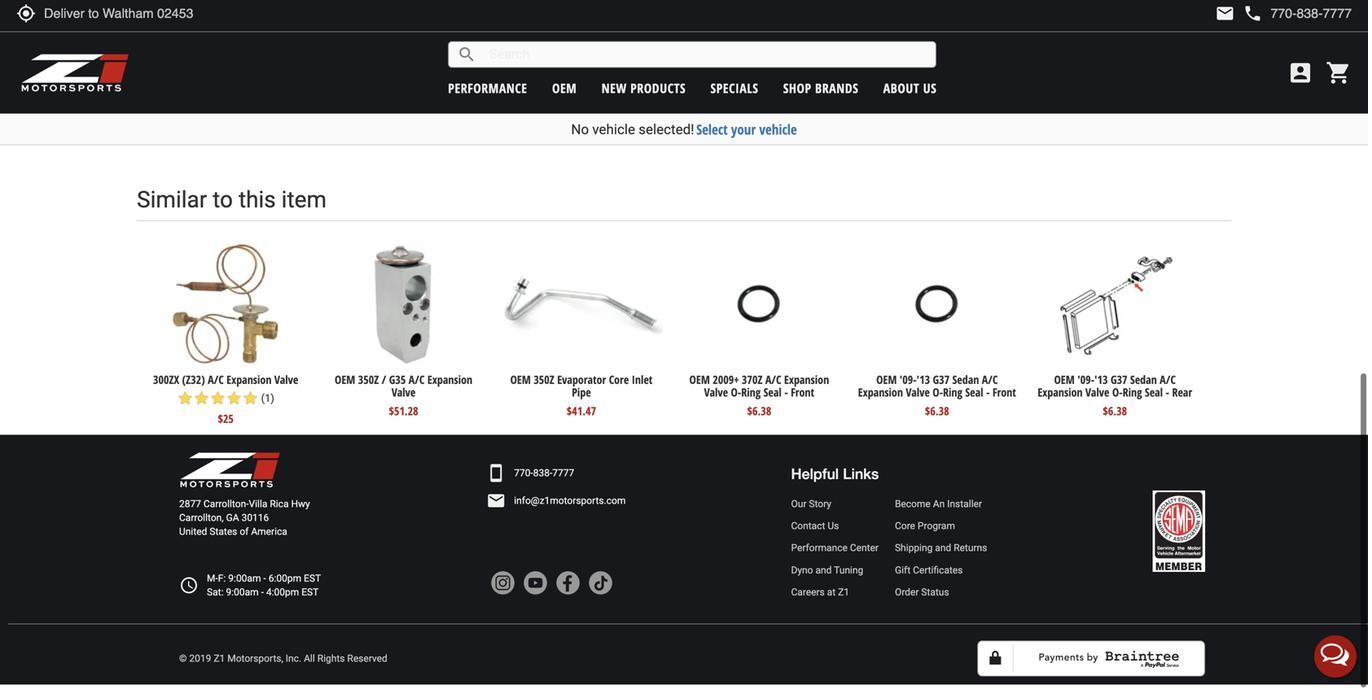 Task type: vqa. For each thing, say whether or not it's contained in the screenshot.
right Can
no



Task type: describe. For each thing, give the bounding box(es) containing it.
'09- for oem '09-'13 g37 sedan a/c expansion valve o-ring seal - front $6.38
[[900, 377, 917, 392]]

1 hood from the left
[[551, 74, 574, 89]]

this
[[239, 191, 276, 218]]

us for contact us
[[828, 525, 839, 537]]

star star
[[549, 92, 582, 108]]

similar to this item
[[137, 191, 327, 218]]

o- inside oem 2009+ 370z a/c expansion valve o-ring seal - front $6.38
[[731, 389, 741, 405]]

/ for oem 350z / g35 a/c expansion valve $51.28
[[382, 377, 386, 392]]

no vehicle selected! select your vehicle
[[571, 125, 797, 143]]

become an installer
[[895, 503, 982, 515]]

an
[[933, 503, 945, 515]]

become
[[895, 503, 931, 515]]

- inside oem 2009+ 370z a/c expansion valve o-ring seal - front $6.38
[[784, 389, 788, 405]]

reserved
[[347, 658, 387, 669]]

contact us link
[[791, 524, 879, 538]]

770-
[[514, 472, 533, 484]]

about
[[883, 84, 919, 101]]

to
[[213, 191, 233, 218]]

$6.38 inside oem 2009+ 370z a/c expansion valve o-ring seal - front $6.38
[[747, 408, 771, 423]]

facebook link image
[[556, 576, 580, 600]]

shipping and returns link
[[895, 546, 987, 560]]

specials
[[710, 84, 758, 101]]

search
[[457, 49, 477, 69]]

shopping_cart link
[[1322, 64, 1352, 90]]

g37 for rear
[[1111, 377, 1127, 392]]

evaporator
[[557, 377, 606, 392]]

performance center
[[791, 547, 879, 559]]

(1) inside oem 350z / r35 gtr hood prop rod clamp star star star star star (1) $4.52
[[795, 107, 808, 119]]

(3)
[[439, 107, 452, 119]]

program
[[918, 525, 955, 537]]

rod inside oem 350z / r35 gtr hood prop rod clamp star star star star star (1) $4.52
[[822, 74, 839, 89]]

shop brands link
[[783, 84, 858, 101]]

prop inside oem 350z / r35 gtr hood prop rod clamp star star star star star (1) $4.52
[[799, 74, 819, 89]]

ring for oem '09-'13 g37 sedan a/c expansion valve o-ring seal - rear
[[1123, 389, 1142, 405]]

order
[[895, 592, 919, 603]]

belt
[[420, 86, 438, 102]]

about us link
[[883, 84, 937, 101]]

inlet
[[632, 377, 653, 392]]

valve inside 300zx (z32) a/c expansion valve star star star star star (1) $25
[[274, 377, 298, 392]]

us for about us
[[923, 84, 937, 101]]

$399.99
[[1098, 105, 1132, 121]]

$3.06
[[569, 113, 593, 128]]

motorsports,
[[227, 658, 283, 669]]

sema member logo image
[[1153, 496, 1205, 577]]

2877 carrollton-villa rica hwy carrollton, ga 30116 united states of america
[[179, 503, 310, 543]]

brands
[[815, 84, 858, 101]]

all
[[304, 658, 315, 669]]

valve inside oem '09-'13 g37 sedan a/c expansion valve o-ring seal - front $6.38
[[906, 389, 930, 405]]

careers at z1 link
[[791, 590, 879, 604]]

expansion inside the oem 350z / g35 a/c expansion valve $51.28
[[427, 377, 472, 392]]

370z inside oem 2009+ 370z a/c expansion valve o-ring seal - front $6.38
[[742, 377, 762, 392]]

smartphone
[[486, 468, 506, 488]]

seal inside oem 2009+ 370z a/c expansion valve o-ring seal - front $6.38
[[763, 389, 782, 405]]

expansion inside oem '09-'13 g37 sedan a/c expansion valve o-ring seal - rear $6.38
[[1038, 389, 1083, 405]]

links
[[843, 470, 879, 487]]

dyno
[[791, 569, 813, 581]]

2009+
[[713, 377, 739, 392]]

oem '09-'13 g37 sedan a/c expansion valve o-ring seal - front $6.38
[[858, 377, 1016, 423]]

2
[[889, 74, 894, 89]]

oem for oem 350z / r35 gtr hood prop rod clamp star star star star star (1) $4.52
[[679, 74, 700, 89]]

7777
[[552, 472, 574, 484]]

new products link
[[601, 84, 686, 101]]

$6.38 inside oem '09-'13 g37 sedan a/c expansion valve o-ring seal - rear $6.38
[[1103, 408, 1127, 423]]

certificates
[[913, 569, 963, 581]]

6:00pm
[[268, 578, 301, 589]]

© 2019 z1 motorsports, inc. all rights reserved
[[179, 658, 387, 669]]

villa
[[249, 503, 267, 515]]

mail
[[1215, 8, 1235, 28]]

carrollton-
[[204, 503, 249, 515]]

helpful
[[791, 470, 839, 487]]

300zx
[[153, 377, 179, 392]]

oem 350z evaporator core inlet pipe $41.47
[[510, 377, 653, 423]]

careers at z1
[[791, 592, 849, 603]]

america
[[251, 531, 287, 543]]

contact us
[[791, 525, 839, 537]]

performance link
[[448, 84, 527, 101]]

youtube link image
[[523, 576, 547, 600]]

returns
[[954, 547, 987, 559]]

350z for oem 350z / g35 a/c expansion valve $51.28
[[358, 377, 379, 392]]

1 horizontal spatial g35
[[531, 74, 548, 89]]

o- for oem '09-'13 g37 sedan a/c expansion valve o-ring seal - rear
[[1112, 389, 1123, 405]]

770-838-7777 link
[[514, 471, 574, 485]]

oem for oem
[[552, 84, 577, 101]]

valve inside oem 2009+ 370z a/c expansion valve o-ring seal - front $6.38
[[704, 389, 728, 405]]

core inside 'link'
[[895, 525, 915, 537]]

helpful links
[[791, 470, 879, 487]]

seal for oem '09-'13 g37 sedan a/c expansion valve o-ring seal - front
[[965, 389, 983, 405]]

oem for oem '09-'13 g37 sedan a/c expansion valve o-ring seal - front $6.38
[[876, 377, 897, 392]]

350z for oem 350z evaporator core inlet pipe $41.47
[[534, 377, 554, 392]]

g37 for front
[[933, 377, 950, 392]]

shop
[[783, 84, 811, 101]]

m-
[[207, 578, 218, 589]]

specials link
[[710, 84, 758, 101]]

$7
[[932, 113, 942, 128]]

mail link
[[1215, 8, 1235, 28]]

'09- for oem '09-'13 g37 sedan a/c expansion valve o-ring seal - rear $6.38
[[1077, 377, 1094, 392]]

front inside oem '09-'13 g37 sedan a/c expansion valve o-ring seal - front $6.38
[[992, 389, 1016, 405]]

serpentine
[[369, 86, 417, 102]]

Search search field
[[477, 46, 936, 72]]

new products
[[601, 84, 686, 101]]

exhaust
[[918, 74, 952, 89]]

dyno and tuning
[[791, 569, 863, 581]]

oem 350z / r35 gtr hood prop rod clamp star star star star star (1) $4.52
[[679, 74, 839, 141]]

gift certificates
[[895, 569, 963, 581]]

access_time
[[179, 581, 199, 600]]

clamp
[[745, 86, 773, 102]]

0 vertical spatial est
[[304, 578, 321, 589]]

installer
[[947, 503, 982, 515]]

4:00pm
[[266, 592, 299, 603]]

valve inside oem '09-'13 g37 sedan a/c expansion valve o-ring seal - rear $6.38
[[1085, 389, 1109, 405]]

838-
[[533, 472, 552, 484]]

gtr
[[753, 74, 770, 89]]

f:
[[218, 578, 226, 589]]

hood inside oem 350z / r35 gtr hood prop rod clamp star star star star star (1) $4.52
[[772, 74, 796, 89]]



Task type: locate. For each thing, give the bounding box(es) containing it.
0 horizontal spatial vehicle
[[592, 126, 635, 142]]

z1 inside "careers at z1" link
[[838, 592, 849, 603]]

vehicle inside no vehicle selected! select your vehicle
[[592, 126, 635, 142]]

1 o- from the left
[[731, 389, 741, 405]]

united
[[179, 531, 207, 543]]

2 vertical spatial z1
[[214, 658, 225, 669]]

2 prop from the left
[[799, 74, 819, 89]]

g37
[[390, 74, 407, 89], [933, 377, 950, 392], [1111, 377, 1127, 392]]

smartphone 770-838-7777
[[486, 468, 574, 488]]

est right 4:00pm
[[301, 592, 319, 603]]

our
[[791, 503, 806, 515]]

(1) up z1 company logo
[[261, 397, 274, 409]]

and down core program 'link'
[[935, 547, 951, 559]]

2 horizontal spatial g37
[[1111, 377, 1127, 392]]

pipe
[[572, 389, 591, 405]]

3 o- from the left
[[1112, 389, 1123, 405]]

0 vertical spatial core
[[609, 377, 629, 392]]

and inside dyno and tuning link
[[815, 569, 832, 581]]

front inside oem 2009+ 370z a/c expansion valve o-ring seal - front $6.38
[[791, 389, 814, 405]]

0 horizontal spatial o-
[[731, 389, 741, 405]]

a/c inside the oem 350z / g35 a/c expansion valve $51.28
[[409, 377, 425, 392]]

a/c inside 300zx (z32) a/c expansion valve star star star star star (1) $25
[[208, 377, 224, 392]]

350z inside oem 350z evaporator core inlet pipe $41.47
[[534, 377, 554, 392]]

oem for oem '09-'13 g37 sedan a/c expansion valve o-ring seal - rear $6.38
[[1054, 377, 1075, 392]]

1 ring from the left
[[741, 389, 761, 405]]

grommet
[[620, 74, 662, 89]]

mail phone
[[1215, 8, 1262, 28]]

your
[[731, 125, 756, 143]]

products
[[630, 84, 686, 101]]

2 ring from the left
[[943, 389, 962, 405]]

'13 inside oem '09-'13 g37 sedan a/c expansion valve o-ring seal - rear $6.38
[[1094, 377, 1108, 392]]

2 horizontal spatial (1)
[[795, 107, 808, 119]]

1 vertical spatial (1)
[[795, 107, 808, 119]]

and inside shipping and returns link
[[935, 547, 951, 559]]

ring inside oem '09-'13 g37 sedan a/c expansion valve o-ring seal - rear $6.38
[[1123, 389, 1142, 405]]

0 horizontal spatial 370z
[[360, 74, 380, 89]]

and
[[935, 547, 951, 559], [815, 569, 832, 581]]

370z inside z1 370z / g37 / q50 vq37 serpentine belt star star star star star (3)
[[360, 74, 380, 89]]

sedan for front
[[952, 377, 979, 392]]

star
[[549, 92, 565, 108], [565, 92, 582, 108], [598, 92, 614, 108], [885, 92, 902, 108], [902, 92, 918, 108], [918, 92, 934, 108], [934, 92, 951, 108], [355, 105, 371, 121], [371, 105, 387, 121], [387, 105, 404, 121], [404, 105, 420, 121], [420, 105, 436, 121], [711, 105, 727, 121], [727, 105, 743, 121], [743, 105, 759, 121], [759, 105, 776, 121], [776, 105, 792, 121], [177, 395, 193, 411], [193, 395, 210, 411], [210, 395, 226, 411], [226, 395, 242, 411], [242, 395, 258, 411]]

access_time m-f: 9:00am - 6:00pm est sat: 9:00am - 4:00pm est
[[179, 578, 321, 603]]

phone
[[1243, 8, 1262, 28]]

0 horizontal spatial rod
[[600, 74, 617, 89]]

order status link
[[895, 590, 987, 604]]

g35 up $51.28
[[389, 377, 406, 392]]

1 horizontal spatial vehicle
[[759, 125, 797, 143]]

-
[[784, 389, 788, 405], [986, 389, 990, 405], [1166, 389, 1169, 405], [263, 578, 266, 589], [261, 592, 264, 603]]

30116
[[241, 517, 269, 529]]

tuning
[[834, 569, 863, 581]]

1 vertical spatial g35
[[389, 377, 406, 392]]

1 horizontal spatial '13
[[1094, 377, 1108, 392]]

select your vehicle link
[[696, 125, 797, 143]]

2 horizontal spatial o-
[[1112, 389, 1123, 405]]

o- inside oem '09-'13 g37 sedan a/c expansion valve o-ring seal - rear $6.38
[[1112, 389, 1123, 405]]

9:00am right f:
[[228, 578, 261, 589]]

account_box link
[[1283, 64, 1318, 90]]

vq37
[[438, 74, 461, 89]]

est right 6:00pm
[[304, 578, 321, 589]]

item
[[281, 191, 327, 218]]

350z
[[500, 74, 521, 89], [703, 74, 723, 89], [358, 377, 379, 392], [534, 377, 554, 392]]

0 vertical spatial 370z
[[360, 74, 380, 89]]

370z
[[360, 74, 380, 89], [742, 377, 762, 392]]

0 horizontal spatial '09-
[[900, 377, 917, 392]]

1 front from the left
[[791, 389, 814, 405]]

prop
[[577, 74, 598, 89], [799, 74, 819, 89]]

0 vertical spatial z1
[[347, 74, 357, 89]]

'13
[[917, 377, 930, 392], [1094, 377, 1108, 392]]

shop brands
[[783, 84, 858, 101]]

0 horizontal spatial g35
[[389, 377, 406, 392]]

3 ring from the left
[[1123, 389, 1142, 405]]

1 horizontal spatial and
[[935, 547, 951, 559]]

0 horizontal spatial and
[[815, 569, 832, 581]]

370z left q50
[[360, 74, 380, 89]]

and for tuning
[[815, 569, 832, 581]]

us down "our story" link
[[828, 525, 839, 537]]

and for returns
[[935, 547, 951, 559]]

hood up star star
[[551, 74, 574, 89]]

oem inside oem 2009+ 370z a/c expansion valve o-ring seal - front $6.38
[[689, 377, 710, 392]]

/ inside oem 350z / r35 gtr hood prop rod clamp star star star star star (1) $4.52
[[726, 74, 731, 89]]

oem 2009+ 370z a/c expansion valve o-ring seal - front $6.38
[[689, 377, 829, 423]]

1 rod from the left
[[600, 74, 617, 89]]

1 horizontal spatial z1
[[347, 74, 357, 89]]

2 a/c from the left
[[409, 377, 425, 392]]

1 vertical spatial est
[[301, 592, 319, 603]]

core left inlet
[[609, 377, 629, 392]]

1 prop from the left
[[577, 74, 598, 89]]

(1) down grommet
[[617, 94, 630, 106]]

g37 inside z1 370z / g37 / q50 vq37 serpentine belt star star star star star (3)
[[390, 74, 407, 89]]

1 horizontal spatial core
[[895, 525, 915, 537]]

'09- inside oem '09-'13 g37 sedan a/c expansion valve o-ring seal - front $6.38
[[900, 377, 917, 392]]

rod right shop
[[822, 74, 839, 89]]

/ for oem 350z / r35 gtr hood prop rod clamp star star star star star (1) $4.52
[[726, 74, 731, 89]]

350z inside the oem 350z / g35 a/c expansion valve $51.28
[[358, 377, 379, 392]]

ga
[[226, 517, 239, 529]]

expansion inside oem 2009+ 370z a/c expansion valve o-ring seal - front $6.38
[[784, 377, 829, 392]]

core down become
[[895, 525, 915, 537]]

vehicle right "your"
[[759, 125, 797, 143]]

us right bolt
[[923, 84, 937, 101]]

1 horizontal spatial sedan
[[1130, 377, 1157, 392]]

/ for z1 370z / g37 / q50 vq37 serpentine belt star star star star star (3)
[[383, 74, 388, 89]]

order status
[[895, 592, 949, 603]]

core inside oem 350z evaporator core inlet pipe $41.47
[[609, 377, 629, 392]]

3 a/c from the left
[[765, 377, 781, 392]]

2 '13 from the left
[[1094, 377, 1108, 392]]

3 seal from the left
[[1145, 389, 1163, 405]]

oem link
[[552, 84, 577, 101]]

1 horizontal spatial o-
[[933, 389, 943, 405]]

seal inside oem '09-'13 g37 sedan a/c expansion valve o-ring seal - front $6.38
[[965, 389, 983, 405]]

performance
[[791, 547, 848, 559]]

shopping_cart
[[1326, 64, 1352, 90]]

1 horizontal spatial prop
[[799, 74, 819, 89]]

350z / g35 hood prop rod grommet
[[500, 74, 662, 89]]

350z inside oem 350z / r35 gtr hood prop rod clamp star star star star star (1) $4.52
[[703, 74, 723, 89]]

5 a/c from the left
[[1160, 377, 1176, 392]]

g37 for star
[[390, 74, 407, 89]]

hood right gtr
[[772, 74, 796, 89]]

1 vertical spatial us
[[828, 525, 839, 537]]

©
[[179, 658, 187, 669]]

z1 370z / g37 / q50 vq37 serpentine belt star star star star star (3)
[[347, 74, 461, 121]]

1 vertical spatial z1
[[838, 592, 849, 603]]

seal inside oem '09-'13 g37 sedan a/c expansion valve o-ring seal - rear $6.38
[[1145, 389, 1163, 405]]

prop right oem link
[[577, 74, 598, 89]]

9:00am right sat:
[[226, 592, 259, 603]]

- inside oem '09-'13 g37 sedan a/c expansion valve o-ring seal - rear $6.38
[[1166, 389, 1169, 405]]

0 horizontal spatial (1)
[[261, 397, 274, 409]]

oem
[[679, 74, 700, 89], [552, 84, 577, 101], [335, 377, 355, 392], [510, 377, 531, 392], [689, 377, 710, 392], [876, 377, 897, 392], [1054, 377, 1075, 392]]

vehicle down star (1)
[[592, 126, 635, 142]]

g35 inside the oem 350z / g35 a/c expansion valve $51.28
[[389, 377, 406, 392]]

1 vertical spatial and
[[815, 569, 832, 581]]

our story link
[[791, 502, 879, 516]]

z1 right 2019
[[214, 658, 225, 669]]

1 '09- from the left
[[900, 377, 917, 392]]

0 horizontal spatial ring
[[741, 389, 761, 405]]

a/c inside oem '09-'13 g37 sedan a/c expansion valve o-ring seal - front $6.38
[[982, 377, 998, 392]]

2 seal from the left
[[965, 389, 983, 405]]

1 horizontal spatial '09-
[[1077, 377, 1094, 392]]

(1) inside star (1)
[[617, 94, 630, 106]]

0 vertical spatial us
[[923, 84, 937, 101]]

0 vertical spatial g35
[[531, 74, 548, 89]]

1 vertical spatial core
[[895, 525, 915, 537]]

(z32)
[[182, 377, 205, 392]]

valve inside the oem 350z / g35 a/c expansion valve $51.28
[[392, 389, 416, 405]]

z1 for © 2019 z1 motorsports, inc. all rights reserved
[[214, 658, 225, 669]]

sat:
[[207, 592, 224, 603]]

expansion
[[227, 377, 272, 392], [427, 377, 472, 392], [784, 377, 829, 392], [858, 389, 903, 405], [1038, 389, 1083, 405]]

1 vertical spatial 370z
[[742, 377, 762, 392]]

0 vertical spatial and
[[935, 547, 951, 559]]

tiktok link image
[[588, 576, 613, 600]]

2 horizontal spatial ring
[[1123, 389, 1142, 405]]

370z right 2009+
[[742, 377, 762, 392]]

new
[[601, 84, 627, 101]]

o- for oem '09-'13 g37 sedan a/c expansion valve o-ring seal - front
[[933, 389, 943, 405]]

1 horizontal spatial rod
[[822, 74, 839, 89]]

g37 inside oem '09-'13 g37 sedan a/c expansion valve o-ring seal - front $6.38
[[933, 377, 950, 392]]

0 horizontal spatial z1
[[214, 658, 225, 669]]

careers
[[791, 592, 825, 603]]

expansion inside 300zx (z32) a/c expansion valve star star star star star (1) $25
[[227, 377, 272, 392]]

center
[[850, 547, 879, 559]]

select
[[696, 125, 728, 143]]

2 vertical spatial (1)
[[261, 397, 274, 409]]

1 horizontal spatial front
[[992, 389, 1016, 405]]

2877
[[179, 503, 201, 515]]

0 horizontal spatial seal
[[763, 389, 782, 405]]

gasket
[[955, 74, 985, 89]]

1 sedan from the left
[[952, 377, 979, 392]]

0 horizontal spatial front
[[791, 389, 814, 405]]

email
[[486, 496, 506, 515]]

oem inside oem '09-'13 g37 sedan a/c expansion valve o-ring seal - front $6.38
[[876, 377, 897, 392]]

'09- inside oem '09-'13 g37 sedan a/c expansion valve o-ring seal - rear $6.38
[[1077, 377, 1094, 392]]

phone link
[[1243, 8, 1352, 28]]

ring inside oem 2009+ 370z a/c expansion valve o-ring seal - front $6.38
[[741, 389, 761, 405]]

seal for oem '09-'13 g37 sedan a/c expansion valve o-ring seal - rear
[[1145, 389, 1163, 405]]

sedan inside oem '09-'13 g37 sedan a/c expansion valve o-ring seal - rear $6.38
[[1130, 377, 1157, 392]]

0 horizontal spatial us
[[828, 525, 839, 537]]

1 '13 from the left
[[917, 377, 930, 392]]

1 horizontal spatial (1)
[[617, 94, 630, 106]]

0 vertical spatial (1)
[[617, 94, 630, 106]]

1 a/c from the left
[[208, 377, 224, 392]]

oem for oem 350z / g35 a/c expansion valve $51.28
[[335, 377, 355, 392]]

'13 for oem '09-'13 g37 sedan a/c expansion valve o-ring seal - rear $6.38
[[1094, 377, 1108, 392]]

oem inside oem '09-'13 g37 sedan a/c expansion valve o-ring seal - rear $6.38
[[1054, 377, 1075, 392]]

1 horizontal spatial g37
[[933, 377, 950, 392]]

performance
[[448, 84, 527, 101]]

us inside contact us link
[[828, 525, 839, 537]]

oem inside oem 350z evaporator core inlet pipe $41.47
[[510, 377, 531, 392]]

2 sedan from the left
[[1130, 377, 1157, 392]]

g35 left oem link
[[531, 74, 548, 89]]

(1) inside 300zx (z32) a/c expansion valve star star star star star (1) $25
[[261, 397, 274, 409]]

$6.38 inside oem '09-'13 g37 sedan a/c expansion valve o-ring seal - front $6.38
[[925, 408, 949, 423]]

1 horizontal spatial ring
[[943, 389, 962, 405]]

z1 inside z1 370z / g37 / q50 vq37 serpentine belt star star star star star (3)
[[347, 74, 357, 89]]

1 horizontal spatial seal
[[965, 389, 983, 405]]

1 horizontal spatial hood
[[772, 74, 796, 89]]

oem for oem 350z evaporator core inlet pipe $41.47
[[510, 377, 531, 392]]

similar
[[137, 191, 207, 218]]

300zx (z32) a/c expansion valve star star star star star (1) $25
[[153, 377, 298, 431]]

z1 left the serpentine
[[347, 74, 357, 89]]

vehicle
[[759, 125, 797, 143], [592, 126, 635, 142]]

2 o- from the left
[[933, 389, 943, 405]]

0 horizontal spatial core
[[609, 377, 629, 392]]

rod up star (1)
[[600, 74, 617, 89]]

z1 motorsports logo image
[[20, 57, 130, 98]]

/
[[383, 74, 388, 89], [410, 74, 415, 89], [524, 74, 528, 89], [726, 74, 731, 89], [382, 377, 386, 392]]

- inside oem '09-'13 g37 sedan a/c expansion valve o-ring seal - front $6.38
[[986, 389, 990, 405]]

o- inside oem '09-'13 g37 sedan a/c expansion valve o-ring seal - front $6.38
[[933, 389, 943, 405]]

(1) down shop
[[795, 107, 808, 119]]

2 rod from the left
[[822, 74, 839, 89]]

ring for oem '09-'13 g37 sedan a/c expansion valve o-ring seal - front
[[943, 389, 962, 405]]

0 horizontal spatial '13
[[917, 377, 930, 392]]

0 vertical spatial 9:00am
[[228, 578, 261, 589]]

0 horizontal spatial sedan
[[952, 377, 979, 392]]

1 seal from the left
[[763, 389, 782, 405]]

$51.28
[[389, 408, 418, 423]]

oem inside oem 350z / r35 gtr hood prop rod clamp star star star star star (1) $4.52
[[679, 74, 700, 89]]

2 '09- from the left
[[1077, 377, 1094, 392]]

shipping and returns
[[895, 547, 987, 559]]

g37 inside oem '09-'13 g37 sedan a/c expansion valve o-ring seal - rear $6.38
[[1111, 377, 1127, 392]]

info@z1motorsports.com link
[[514, 499, 626, 513]]

sedan for rear
[[1130, 377, 1157, 392]]

2 front from the left
[[992, 389, 1016, 405]]

no
[[571, 126, 589, 142]]

seal
[[763, 389, 782, 405], [965, 389, 983, 405], [1145, 389, 1163, 405]]

email info@z1motorsports.com
[[486, 496, 626, 515]]

$25
[[218, 416, 234, 431]]

oem for oem 2009+ 370z a/c expansion valve o-ring seal - front $6.38
[[689, 377, 710, 392]]

$4.52
[[747, 125, 771, 141]]

2 horizontal spatial seal
[[1145, 389, 1163, 405]]

z1 right at
[[838, 592, 849, 603]]

sedan inside oem '09-'13 g37 sedan a/c expansion valve o-ring seal - front $6.38
[[952, 377, 979, 392]]

instagram link image
[[490, 576, 515, 600]]

0 horizontal spatial prop
[[577, 74, 598, 89]]

ring inside oem '09-'13 g37 sedan a/c expansion valve o-ring seal - front $6.38
[[943, 389, 962, 405]]

oem 350z / g35 a/c expansion valve $51.28
[[335, 377, 472, 423]]

shipping
[[895, 547, 933, 559]]

350z for oem 350z / r35 gtr hood prop rod clamp star star star star star (1) $4.52
[[703, 74, 723, 89]]

est
[[304, 578, 321, 589], [301, 592, 319, 603]]

0 horizontal spatial g37
[[390, 74, 407, 89]]

account_box
[[1287, 64, 1313, 90]]

oem '09-'13 g37 sedan a/c expansion valve o-ring seal - rear $6.38
[[1038, 377, 1192, 423]]

z1 company logo image
[[179, 456, 281, 494]]

1 horizontal spatial 370z
[[742, 377, 762, 392]]

prop right gtr
[[799, 74, 819, 89]]

sedan
[[952, 377, 979, 392], [1130, 377, 1157, 392]]

0 horizontal spatial hood
[[551, 74, 574, 89]]

a/c inside oem '09-'13 g37 sedan a/c expansion valve o-ring seal - rear $6.38
[[1160, 377, 1176, 392]]

1 vertical spatial 9:00am
[[226, 592, 259, 603]]

'13 inside oem '09-'13 g37 sedan a/c expansion valve o-ring seal - front $6.38
[[917, 377, 930, 392]]

/ inside the oem 350z / g35 a/c expansion valve $51.28
[[382, 377, 386, 392]]

gift certificates link
[[895, 568, 987, 582]]

1 horizontal spatial us
[[923, 84, 937, 101]]

oem inside the oem 350z / g35 a/c expansion valve $51.28
[[335, 377, 355, 392]]

a/c inside oem 2009+ 370z a/c expansion valve o-ring seal - front $6.38
[[765, 377, 781, 392]]

z1 for careers at z1
[[838, 592, 849, 603]]

9:00am
[[228, 578, 261, 589], [226, 592, 259, 603]]

2 hood from the left
[[772, 74, 796, 89]]

and right dyno
[[815, 569, 832, 581]]

q50
[[417, 74, 435, 89]]

'13 for oem '09-'13 g37 sedan a/c expansion valve o-ring seal - front $6.38
[[917, 377, 930, 392]]

4 a/c from the left
[[982, 377, 998, 392]]

2 horizontal spatial z1
[[838, 592, 849, 603]]

expansion inside oem '09-'13 g37 sedan a/c expansion valve o-ring seal - front $6.38
[[858, 389, 903, 405]]



